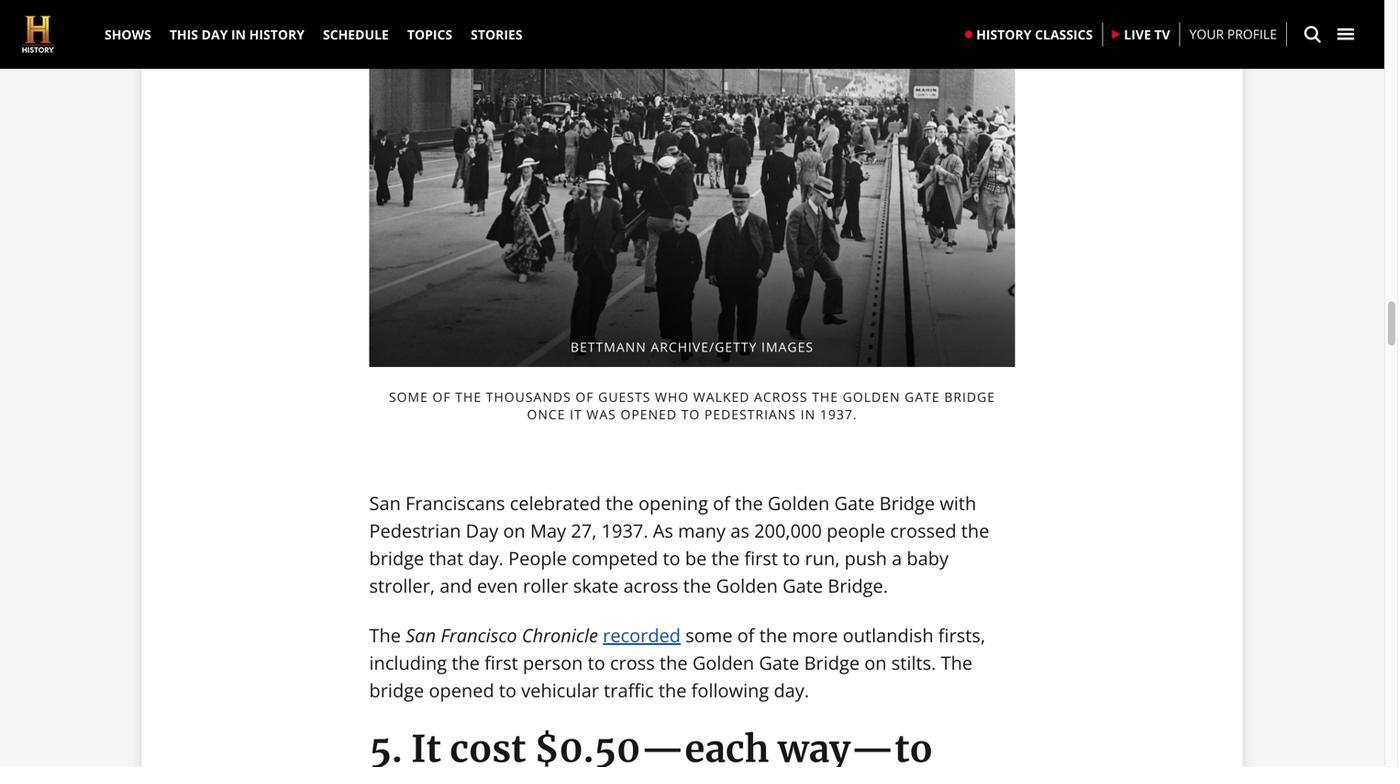 Task type: vqa. For each thing, say whether or not it's contained in the screenshot.
'THICK' at the bottom left
no



Task type: describe. For each thing, give the bounding box(es) containing it.
the right cross
[[660, 650, 688, 675]]

live tv
[[1125, 26, 1171, 43]]

a
[[892, 546, 902, 571]]

27,
[[571, 518, 597, 543]]

chronicle
[[522, 623, 598, 648]]

following
[[692, 678, 769, 703]]

some of the more outlandish firsts, including the first person to cross the golden gate bridge on stilts. the bridge opened to vehicular traffic the following day.
[[369, 623, 986, 703]]

open menu image
[[1337, 25, 1356, 44]]

traffic
[[604, 678, 654, 703]]

golden inside some of the more outlandish firsts, including the first person to cross the golden gate bridge on stilts. the bridge opened to vehicular traffic the following day.
[[693, 650, 755, 675]]

to left vehicular
[[499, 678, 517, 703]]

san franciscans celebrated the opening of the golden gate bridge with pedestrian day on may 27, 1937. as many as 200,000 people crossed the bridge that day. people competed to be the first to run, push a baby stroller, and even roller skate across the golden gate bridge.
[[369, 490, 990, 598]]

live
[[1125, 26, 1152, 43]]

day. for that
[[468, 546, 504, 571]]

schedule
[[323, 26, 389, 43]]

topics
[[407, 26, 453, 43]]

history classics link
[[957, 9, 1103, 60]]

crossed
[[891, 518, 957, 543]]

pedestrians
[[705, 406, 797, 423]]

1937. inside some of the thousands of guests who walked across the golden gate bridge once it was opened to pedestrians in 1937.
[[820, 406, 858, 423]]

franciscans
[[406, 490, 505, 516]]

0 horizontal spatial history
[[249, 26, 305, 43]]

to left the be
[[663, 546, 681, 571]]

bridge inside some of the more outlandish firsts, including the first person to cross the golden gate bridge on stilts. the bridge opened to vehicular traffic the following day.
[[805, 650, 860, 675]]

people
[[509, 546, 567, 571]]

1937. inside san franciscans celebrated the opening of the golden gate bridge with pedestrian day on may 27, 1937. as many as 200,000 people crossed the bridge that day. people competed to be the first to run, push a baby stroller, and even roller skate across the golden gate bridge.
[[602, 518, 649, 543]]

recorded
[[603, 623, 681, 648]]

more
[[793, 623, 838, 648]]

san inside san franciscans celebrated the opening of the golden gate bridge with pedestrian day on may 27, 1937. as many as 200,000 people crossed the bridge that day. people competed to be the first to run, push a baby stroller, and even roller skate across the golden gate bridge.
[[369, 490, 401, 516]]

day inside san franciscans celebrated the opening of the golden gate bridge with pedestrian day on may 27, 1937. as many as 200,000 people crossed the bridge that day. people competed to be the first to run, push a baby stroller, and even roller skate across the golden gate bridge.
[[466, 518, 499, 543]]

outlandish
[[843, 623, 934, 648]]

skate
[[574, 573, 619, 598]]

bridge inside san franciscans celebrated the opening of the golden gate bridge with pedestrian day on may 27, 1937. as many as 200,000 people crossed the bridge that day. people competed to be the first to run, push a baby stroller, and even roller skate across the golden gate bridge.
[[880, 490, 935, 516]]

with
[[940, 490, 977, 516]]

tv
[[1155, 26, 1171, 43]]

to down 200,000
[[783, 546, 801, 571]]

the right traffic
[[659, 678, 687, 703]]

even
[[477, 573, 518, 598]]

bridge inside some of the thousands of guests who walked across the golden gate bridge once it was opened to pedestrians in 1937.
[[945, 388, 996, 406]]

gate inside some of the more outlandish firsts, including the first person to cross the golden gate bridge on stilts. the bridge opened to vehicular traffic the following day.
[[759, 650, 800, 675]]

opened inside some of the thousands of guests who walked across the golden gate bridge once it was opened to pedestrians in 1937.
[[621, 406, 677, 423]]

as
[[653, 518, 674, 543]]

1 horizontal spatial history
[[977, 26, 1032, 43]]

some
[[389, 388, 429, 406]]

competed
[[572, 546, 658, 571]]

the right some in the left bottom of the page
[[455, 388, 482, 406]]

first inside some of the more outlandish firsts, including the first person to cross the golden gate bridge on stilts. the bridge opened to vehicular traffic the following day.
[[485, 650, 518, 675]]

run,
[[805, 546, 840, 571]]

and
[[440, 573, 473, 598]]

it
[[570, 406, 583, 423]]

your profile
[[1190, 25, 1278, 43]]

the left opening
[[606, 490, 634, 516]]

thousands
[[486, 388, 572, 406]]

including
[[369, 650, 447, 675]]

firsts,
[[939, 623, 986, 648]]

bettmann
[[571, 338, 647, 356]]

shows link
[[95, 0, 160, 69]]



Task type: locate. For each thing, give the bounding box(es) containing it.
first inside san franciscans celebrated the opening of the golden gate bridge with pedestrian day on may 27, 1937. as many as 200,000 people crossed the bridge that day. people competed to be the first to run, push a baby stroller, and even roller skate across the golden gate bridge.
[[745, 546, 778, 571]]

on down outlandish
[[865, 650, 887, 675]]

the down with
[[962, 518, 990, 543]]

day.
[[468, 546, 504, 571], [774, 678, 810, 703]]

the san francisco chronicle recorded
[[369, 623, 681, 648]]

0 vertical spatial the
[[369, 623, 401, 648]]

some of the thousands of guests who walked across the golden gate bridge once it was opened to pedestrians in 1937.
[[389, 388, 996, 423]]

1 bridge from the top
[[369, 546, 424, 571]]

bridge up stroller, at the left of the page
[[369, 546, 424, 571]]

1 horizontal spatial opened
[[621, 406, 677, 423]]

across down competed
[[624, 573, 679, 598]]

2 vertical spatial bridge
[[805, 650, 860, 675]]

across down the images
[[754, 388, 808, 406]]

topics link
[[398, 0, 462, 69]]

the right the be
[[712, 546, 740, 571]]

1 horizontal spatial across
[[754, 388, 808, 406]]

day left in
[[202, 26, 228, 43]]

stories
[[471, 26, 523, 43]]

san up including
[[406, 623, 436, 648]]

stories link
[[462, 0, 532, 69]]

of left guests
[[576, 388, 594, 406]]

1 horizontal spatial san
[[406, 623, 436, 648]]

0 horizontal spatial 1937.
[[602, 518, 649, 543]]

golden inside some of the thousands of guests who walked across the golden gate bridge once it was opened to pedestrians in 1937.
[[843, 388, 901, 406]]

san
[[369, 490, 401, 516], [406, 623, 436, 648]]

0 vertical spatial bridge
[[945, 388, 996, 406]]

1 vertical spatial bridge
[[369, 678, 424, 703]]

0 vertical spatial day.
[[468, 546, 504, 571]]

across inside san franciscans celebrated the opening of the golden gate bridge with pedestrian day on may 27, 1937. as many as 200,000 people crossed the bridge that day. people competed to be the first to run, push a baby stroller, and even roller skate across the golden gate bridge.
[[624, 573, 679, 598]]

golden gate bridge opening day image
[[369, 0, 1016, 367]]

this day in history
[[170, 26, 305, 43]]

be
[[685, 546, 707, 571]]

first down as
[[745, 546, 778, 571]]

roller
[[523, 573, 569, 598]]

history right in
[[249, 26, 305, 43]]

1 horizontal spatial bridge
[[880, 490, 935, 516]]

0 vertical spatial on
[[503, 518, 526, 543]]

1937. right 'in'
[[820, 406, 858, 423]]

across inside some of the thousands of guests who walked across the golden gate bridge once it was opened to pedestrians in 1937.
[[754, 388, 808, 406]]

on inside some of the more outlandish firsts, including the first person to cross the golden gate bridge on stilts. the bridge opened to vehicular traffic the following day.
[[865, 650, 887, 675]]

golden
[[843, 388, 901, 406], [768, 490, 830, 516], [716, 573, 778, 598], [693, 650, 755, 675]]

1 vertical spatial 1937.
[[602, 518, 649, 543]]

bettmann archive/getty images
[[571, 338, 814, 356]]

san up pedestrian
[[369, 490, 401, 516]]

gate inside some of the thousands of guests who walked across the golden gate bridge once it was opened to pedestrians in 1937.
[[905, 388, 940, 406]]

0 vertical spatial bridge
[[369, 546, 424, 571]]

1 vertical spatial day.
[[774, 678, 810, 703]]

1 vertical spatial bridge
[[880, 490, 935, 516]]

the
[[369, 623, 401, 648], [941, 650, 973, 675]]

bridge inside san franciscans celebrated the opening of the golden gate bridge with pedestrian day on may 27, 1937. as many as 200,000 people crossed the bridge that day. people competed to be the first to run, push a baby stroller, and even roller skate across the golden gate bridge.
[[369, 546, 424, 571]]

person
[[523, 650, 583, 675]]

1 vertical spatial on
[[865, 650, 887, 675]]

history
[[977, 26, 1032, 43], [249, 26, 305, 43]]

0 horizontal spatial bridge
[[805, 650, 860, 675]]

to left cross
[[588, 650, 606, 675]]

opened inside some of the more outlandish firsts, including the first person to cross the golden gate bridge on stilts. the bridge opened to vehicular traffic the following day.
[[429, 678, 494, 703]]

the inside some of the more outlandish firsts, including the first person to cross the golden gate bridge on stilts. the bridge opened to vehicular traffic the following day.
[[941, 650, 973, 675]]

1 horizontal spatial first
[[745, 546, 778, 571]]

francisco
[[441, 623, 517, 648]]

guests
[[599, 388, 651, 406]]

golden up 200,000
[[768, 490, 830, 516]]

was
[[587, 406, 617, 423]]

recorded link
[[603, 623, 681, 648]]

across
[[754, 388, 808, 406], [624, 573, 679, 598]]

day. inside some of the more outlandish firsts, including the first person to cross the golden gate bridge on stilts. the bridge opened to vehicular traffic the following day.
[[774, 678, 810, 703]]

that
[[429, 546, 464, 571]]

shows
[[105, 26, 151, 43]]

0 vertical spatial opened
[[621, 406, 677, 423]]

this day in history link
[[160, 0, 314, 69]]

opened
[[621, 406, 677, 423], [429, 678, 494, 703]]

2 horizontal spatial bridge
[[945, 388, 996, 406]]

day. down more
[[774, 678, 810, 703]]

bridge
[[369, 546, 424, 571], [369, 678, 424, 703]]

0 vertical spatial san
[[369, 490, 401, 516]]

opened right was
[[621, 406, 677, 423]]

pedestrian
[[369, 518, 461, 543]]

1 vertical spatial day
[[466, 518, 499, 543]]

day
[[202, 26, 228, 43], [466, 518, 499, 543]]

the up including
[[369, 623, 401, 648]]

your
[[1190, 25, 1225, 43]]

images
[[762, 338, 814, 356]]

golden down as
[[716, 573, 778, 598]]

day. for following
[[774, 678, 810, 703]]

the down the be
[[684, 573, 712, 598]]

cross
[[610, 650, 655, 675]]

1 vertical spatial across
[[624, 573, 679, 598]]

first
[[745, 546, 778, 571], [485, 650, 518, 675]]

of
[[433, 388, 451, 406], [576, 388, 594, 406], [713, 490, 730, 516], [738, 623, 755, 648]]

0 horizontal spatial opened
[[429, 678, 494, 703]]

of right some
[[738, 623, 755, 648]]

stroller,
[[369, 573, 435, 598]]

stilts.
[[892, 650, 937, 675]]

0 horizontal spatial the
[[369, 623, 401, 648]]

once
[[527, 406, 566, 423]]

baby
[[907, 546, 949, 571]]

in
[[231, 26, 246, 43]]

of inside san franciscans celebrated the opening of the golden gate bridge with pedestrian day on may 27, 1937. as many as 200,000 people crossed the bridge that day. people competed to be the first to run, push a baby stroller, and even roller skate across the golden gate bridge.
[[713, 490, 730, 516]]

the up as
[[735, 490, 763, 516]]

day down franciscans on the bottom
[[466, 518, 499, 543]]

live tv link
[[1103, 9, 1180, 60]]

0 horizontal spatial san
[[369, 490, 401, 516]]

profile
[[1228, 25, 1278, 43]]

gate
[[905, 388, 940, 406], [835, 490, 875, 516], [783, 573, 823, 598], [759, 650, 800, 675]]

on inside san franciscans celebrated the opening of the golden gate bridge with pedestrian day on may 27, 1937. as many as 200,000 people crossed the bridge that day. people competed to be the first to run, push a baby stroller, and even roller skate across the golden gate bridge.
[[503, 518, 526, 543]]

the down the francisco
[[452, 650, 480, 675]]

history left classics
[[977, 26, 1032, 43]]

0 horizontal spatial on
[[503, 518, 526, 543]]

0 horizontal spatial day.
[[468, 546, 504, 571]]

1 horizontal spatial day.
[[774, 678, 810, 703]]

history classics
[[977, 26, 1093, 43]]

1 vertical spatial opened
[[429, 678, 494, 703]]

push
[[845, 546, 887, 571]]

classics
[[1035, 26, 1093, 43]]

vehicular
[[522, 678, 599, 703]]

many
[[678, 518, 726, 543]]

0 vertical spatial 1937.
[[820, 406, 858, 423]]

who
[[655, 388, 689, 406]]

the
[[455, 388, 482, 406], [812, 388, 839, 406], [606, 490, 634, 516], [735, 490, 763, 516], [962, 518, 990, 543], [712, 546, 740, 571], [684, 573, 712, 598], [760, 623, 788, 648], [452, 650, 480, 675], [660, 650, 688, 675], [659, 678, 687, 703]]

in
[[801, 406, 816, 423]]

as
[[731, 518, 750, 543]]

first down the francisco
[[485, 650, 518, 675]]

0 vertical spatial day
[[202, 26, 228, 43]]

this
[[170, 26, 198, 43]]

some
[[686, 623, 733, 648]]

2 bridge from the top
[[369, 678, 424, 703]]

day. up even
[[468, 546, 504, 571]]

0 horizontal spatial first
[[485, 650, 518, 675]]

of right some in the left bottom of the page
[[433, 388, 451, 406]]

walked
[[694, 388, 750, 406]]

to inside some of the thousands of guests who walked across the golden gate bridge once it was opened to pedestrians in 1937.
[[682, 406, 701, 423]]

1937.
[[820, 406, 858, 423], [602, 518, 649, 543]]

people
[[827, 518, 886, 543]]

may
[[531, 518, 566, 543]]

of up the many at the bottom of page
[[713, 490, 730, 516]]

opening
[[639, 490, 708, 516]]

the down the images
[[812, 388, 839, 406]]

1 horizontal spatial the
[[941, 650, 973, 675]]

archive/getty
[[651, 338, 758, 356]]

golden right 'in'
[[843, 388, 901, 406]]

to
[[682, 406, 701, 423], [663, 546, 681, 571], [783, 546, 801, 571], [588, 650, 606, 675], [499, 678, 517, 703]]

day. inside san franciscans celebrated the opening of the golden gate bridge with pedestrian day on may 27, 1937. as many as 200,000 people crossed the bridge that day. people competed to be the first to run, push a baby stroller, and even roller skate across the golden gate bridge.
[[468, 546, 504, 571]]

bridge
[[945, 388, 996, 406], [880, 490, 935, 516], [805, 650, 860, 675]]

1 horizontal spatial on
[[865, 650, 887, 675]]

1 vertical spatial first
[[485, 650, 518, 675]]

0 horizontal spatial day
[[202, 26, 228, 43]]

history logo image
[[22, 16, 54, 53]]

to left pedestrians
[[682, 406, 701, 423]]

of inside some of the more outlandish firsts, including the first person to cross the golden gate bridge on stilts. the bridge opened to vehicular traffic the following day.
[[738, 623, 755, 648]]

1 vertical spatial the
[[941, 650, 973, 675]]

bridge.
[[828, 573, 888, 598]]

0 horizontal spatial across
[[624, 573, 679, 598]]

schedule link
[[314, 0, 398, 69]]

1 horizontal spatial day
[[466, 518, 499, 543]]

opened down the francisco
[[429, 678, 494, 703]]

bridge down including
[[369, 678, 424, 703]]

200,000
[[755, 518, 822, 543]]

on left may
[[503, 518, 526, 543]]

golden up following
[[693, 650, 755, 675]]

1 horizontal spatial 1937.
[[820, 406, 858, 423]]

the down firsts,
[[941, 650, 973, 675]]

1 vertical spatial san
[[406, 623, 436, 648]]

0 vertical spatial across
[[754, 388, 808, 406]]

on
[[503, 518, 526, 543], [865, 650, 887, 675]]

1937. up competed
[[602, 518, 649, 543]]

your profile link
[[1190, 24, 1278, 44]]

0 vertical spatial first
[[745, 546, 778, 571]]

bridge inside some of the more outlandish firsts, including the first person to cross the golden gate bridge on stilts. the bridge opened to vehicular traffic the following day.
[[369, 678, 424, 703]]

celebrated
[[510, 490, 601, 516]]

the left more
[[760, 623, 788, 648]]



